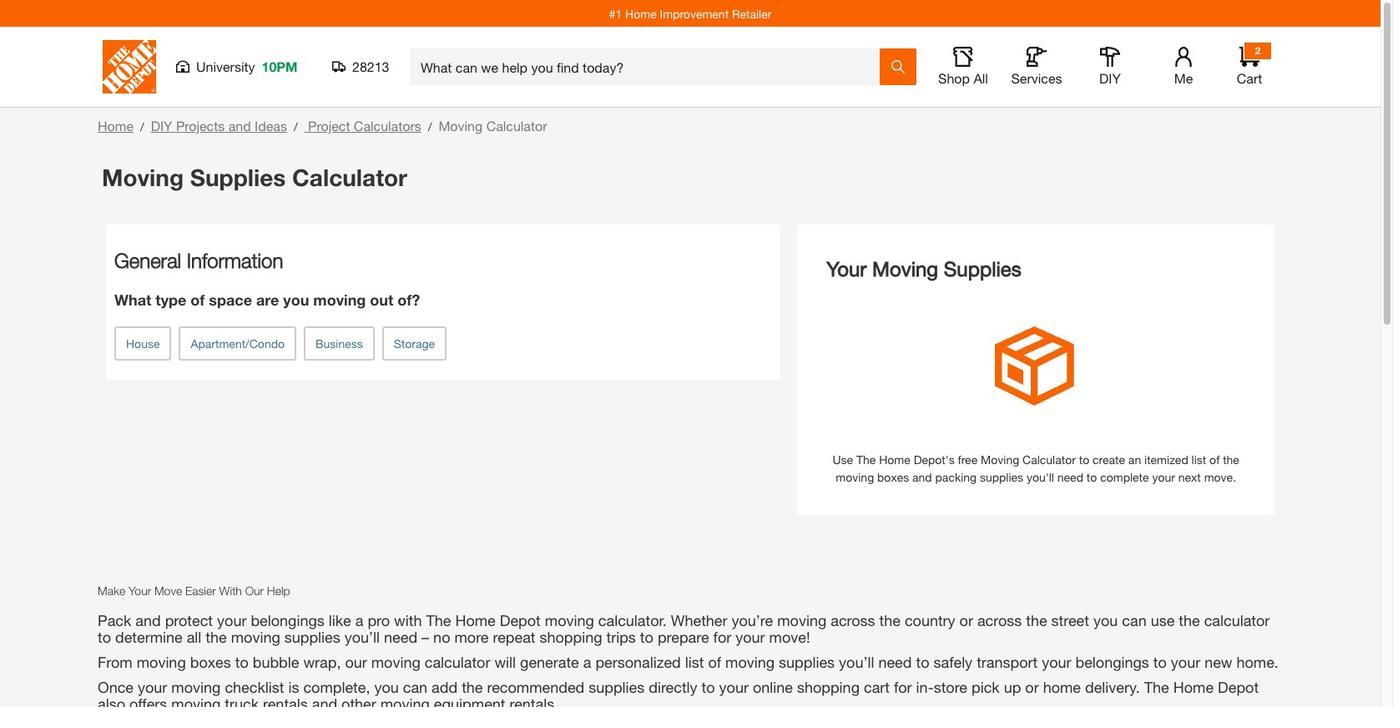 Task type: vqa. For each thing, say whether or not it's contained in the screenshot.
'Improvement'
yes



Task type: describe. For each thing, give the bounding box(es) containing it.
#1
[[609, 6, 622, 20]]

and right is
[[312, 695, 337, 707]]

diy projects and ideas link
[[151, 118, 287, 134]]

bubble
[[253, 653, 299, 671]]

storage button
[[382, 326, 447, 361]]

retailer
[[732, 6, 772, 20]]

home / diy projects and ideas / project calculators / moving calculator
[[98, 118, 547, 134]]

1 vertical spatial belongings
[[1076, 653, 1150, 671]]

home down new
[[1174, 678, 1214, 696]]

shop all button
[[937, 47, 990, 87]]

protect
[[165, 611, 213, 630]]

type
[[156, 291, 187, 309]]

ideas
[[255, 118, 287, 134]]

#1 home improvement retailer
[[609, 6, 772, 20]]

all
[[187, 628, 202, 646]]

2 / from the left
[[294, 119, 298, 134]]

trips
[[607, 628, 636, 646]]

1 horizontal spatial a
[[583, 653, 592, 671]]

28213 button
[[332, 58, 390, 75]]

0 horizontal spatial for
[[714, 628, 732, 646]]

equipment
[[434, 695, 506, 707]]

space
[[209, 291, 252, 309]]

10pm
[[262, 58, 298, 74]]

me
[[1175, 70, 1193, 86]]

no
[[433, 628, 450, 646]]

supplies down move!
[[779, 653, 835, 671]]

2 vertical spatial the
[[1145, 678, 1170, 696]]

from
[[98, 653, 133, 671]]

and left the ideas
[[229, 118, 251, 134]]

home right no
[[455, 611, 496, 630]]

pack and protect your belongings like a pro with the home depot moving calculator. whether you're moving across the country or across the street you can use the calculator to determine all the moving supplies you'll need – no more repeat shopping trips to prepare for your move! from moving boxes to bubble wrap, our moving calculator will generate a personalized list of moving supplies you'll need to safely transport your belongings to your new home. once your moving checklist is complete, you can add the recommended supplies directly to your online shopping cart for in-store pick up or home delivery. the home depot also offers moving truck rentals and other moving equipment rentals.
[[98, 611, 1279, 707]]

the right all
[[206, 628, 227, 646]]

complete
[[1101, 470, 1149, 484]]

0 vertical spatial shopping
[[540, 628, 602, 646]]

0 vertical spatial or
[[960, 611, 974, 630]]

make your move easier with our help
[[98, 584, 290, 598]]

to right directly
[[702, 678, 715, 696]]

your inside use the home depot's free moving calculator to create an itemized list of the moving boxes and packing supplies you'll need to complete your next move.
[[1153, 470, 1176, 484]]

with
[[394, 611, 422, 630]]

moving box and calculator image
[[995, 326, 1078, 409]]

boxes inside the pack and protect your belongings like a pro with the home depot moving calculator. whether you're moving across the country or across the street you can use the calculator to determine all the moving supplies you'll need – no more repeat shopping trips to prepare for your move! from moving boxes to bubble wrap, our moving calculator will generate a personalized list of moving supplies you'll need to safely transport your belongings to your new home. once your moving checklist is complete, you can add the recommended supplies directly to your online shopping cart for in-store pick up or home delivery. the home depot also offers moving truck rentals and other moving equipment rentals.
[[190, 653, 231, 671]]

store
[[934, 678, 968, 696]]

list inside the pack and protect your belongings like a pro with the home depot moving calculator. whether you're moving across the country or across the street you can use the calculator to determine all the moving supplies you'll need – no more repeat shopping trips to prepare for your move! from moving boxes to bubble wrap, our moving calculator will generate a personalized list of moving supplies you'll need to safely transport your belongings to your new home. once your moving checklist is complete, you can add the recommended supplies directly to your online shopping cart for in-store pick up or home delivery. the home depot also offers moving truck rentals and other moving equipment rentals.
[[685, 653, 704, 671]]

0 vertical spatial belongings
[[251, 611, 325, 630]]

online
[[753, 678, 793, 696]]

calculator.
[[599, 611, 667, 630]]

move.
[[1205, 470, 1237, 484]]

free
[[958, 453, 978, 467]]

0 vertical spatial you'll
[[345, 628, 380, 646]]

–
[[422, 628, 429, 646]]

use
[[833, 453, 853, 467]]

0 vertical spatial your
[[827, 257, 867, 281]]

once
[[98, 678, 134, 696]]

to up in- at the right bottom
[[916, 653, 930, 671]]

1 / from the left
[[140, 119, 144, 134]]

what
[[114, 291, 151, 309]]

apartment/condo button
[[179, 326, 296, 361]]

itemized
[[1145, 453, 1189, 467]]

cart
[[1237, 70, 1263, 86]]

add
[[432, 678, 458, 696]]

home link
[[98, 118, 134, 134]]

country
[[905, 611, 956, 630]]

up
[[1004, 678, 1022, 696]]

help
[[267, 584, 290, 598]]

determine
[[115, 628, 183, 646]]

1 vertical spatial depot
[[1218, 678, 1259, 696]]

house button
[[114, 326, 172, 361]]

the home depot logo image
[[103, 40, 156, 94]]

general
[[114, 249, 181, 272]]

directly
[[649, 678, 698, 696]]

use
[[1151, 611, 1175, 630]]

0 horizontal spatial need
[[384, 628, 418, 646]]

new
[[1205, 653, 1233, 671]]

our
[[245, 584, 264, 598]]

easier
[[185, 584, 216, 598]]

improvement
[[660, 6, 729, 20]]

services
[[1012, 70, 1063, 86]]

information
[[187, 249, 283, 272]]

1 horizontal spatial can
[[1123, 611, 1147, 630]]

pack
[[98, 611, 131, 630]]

use the home depot's free moving calculator to create an itemized list of the moving boxes and packing supplies you'll need to complete your next move.
[[833, 453, 1240, 484]]

cart 2
[[1237, 44, 1263, 86]]

checklist
[[225, 678, 284, 696]]

is
[[288, 678, 299, 696]]

1 vertical spatial or
[[1026, 678, 1039, 696]]

of inside use the home depot's free moving calculator to create an itemized list of the moving boxes and packing supplies you'll need to complete your next move.
[[1210, 453, 1220, 467]]

to left "create"
[[1079, 453, 1090, 467]]

list inside use the home depot's free moving calculator to create an itemized list of the moving boxes and packing supplies you'll need to complete your next move.
[[1192, 453, 1207, 467]]

home inside use the home depot's free moving calculator to create an itemized list of the moving boxes and packing supplies you'll need to complete your next move.
[[879, 453, 911, 467]]

the right use
[[1179, 611, 1200, 630]]

rentals.
[[510, 695, 559, 707]]

safely
[[934, 653, 973, 671]]

diy inside button
[[1100, 70, 1121, 86]]

your moving supplies
[[827, 257, 1022, 281]]

all
[[974, 70, 989, 86]]

university 10pm
[[196, 58, 298, 74]]

moving inside use the home depot's free moving calculator to create an itemized list of the moving boxes and packing supplies you'll need to complete your next move.
[[981, 453, 1020, 467]]

repeat
[[493, 628, 536, 646]]

1 across from the left
[[831, 611, 876, 630]]

like
[[329, 611, 351, 630]]

calculator inside use the home depot's free moving calculator to create an itemized list of the moving boxes and packing supplies you'll need to complete your next move.
[[1023, 453, 1076, 467]]

the inside use the home depot's free moving calculator to create an itemized list of the moving boxes and packing supplies you'll need to complete your next move.
[[857, 453, 876, 467]]

home down the home depot logo
[[98, 118, 134, 134]]

boxes inside use the home depot's free moving calculator to create an itemized list of the moving boxes and packing supplies you'll need to complete your next move.
[[878, 470, 909, 484]]

diy button
[[1084, 47, 1137, 87]]

house
[[126, 336, 160, 350]]

2
[[1256, 44, 1261, 57]]

more
[[455, 628, 489, 646]]

generate
[[520, 653, 579, 671]]

to right trips
[[640, 628, 654, 646]]

the right add
[[462, 678, 483, 696]]

0 horizontal spatial calculator
[[292, 164, 407, 191]]



Task type: locate. For each thing, give the bounding box(es) containing it.
shopping
[[540, 628, 602, 646], [797, 678, 860, 696]]

project calculators link
[[304, 118, 421, 134]]

of down "prepare"
[[708, 653, 722, 671]]

need left –
[[384, 628, 418, 646]]

the up move.
[[1223, 453, 1240, 467]]

of inside the pack and protect your belongings like a pro with the home depot moving calculator. whether you're moving across the country or across the street you can use the calculator to determine all the moving supplies you'll need – no more repeat shopping trips to prepare for your move! from moving boxes to bubble wrap, our moving calculator will generate a personalized list of moving supplies you'll need to safely transport your belongings to your new home. once your moving checklist is complete, you can add the recommended supplies directly to your online shopping cart for in-store pick up or home delivery. the home depot also offers moving truck rentals and other moving equipment rentals.
[[708, 653, 722, 671]]

2 horizontal spatial you
[[1094, 611, 1118, 630]]

across right move!
[[831, 611, 876, 630]]

your left online
[[719, 678, 749, 696]]

the left street
[[1026, 611, 1048, 630]]

1 vertical spatial a
[[583, 653, 592, 671]]

of up move.
[[1210, 453, 1220, 467]]

1 vertical spatial calculator
[[425, 653, 491, 671]]

1 horizontal spatial supplies
[[944, 257, 1022, 281]]

2 horizontal spatial of
[[1210, 453, 1220, 467]]

0 vertical spatial a
[[355, 611, 364, 630]]

0 horizontal spatial boxes
[[190, 653, 231, 671]]

and right pack
[[136, 611, 161, 630]]

you'll up our
[[345, 628, 380, 646]]

rentals
[[263, 695, 308, 707]]

cart
[[864, 678, 890, 696]]

1 horizontal spatial your
[[827, 257, 867, 281]]

0 horizontal spatial your
[[129, 584, 151, 598]]

need right you'll
[[1058, 470, 1084, 484]]

delivery.
[[1086, 678, 1140, 696]]

of
[[191, 291, 205, 309], [1210, 453, 1220, 467], [708, 653, 722, 671]]

your
[[1153, 470, 1176, 484], [217, 611, 247, 630], [736, 628, 765, 646], [1042, 653, 1072, 671], [1171, 653, 1201, 671], [138, 678, 167, 696], [719, 678, 749, 696]]

1 horizontal spatial diy
[[1100, 70, 1121, 86]]

across
[[831, 611, 876, 630], [978, 611, 1022, 630]]

next
[[1179, 470, 1201, 484]]

0 vertical spatial you
[[283, 291, 309, 309]]

create
[[1093, 453, 1126, 467]]

your down itemized
[[1153, 470, 1176, 484]]

you'll up cart
[[839, 653, 875, 671]]

moving supplies calculator
[[102, 164, 407, 191]]

1 vertical spatial you'll
[[839, 653, 875, 671]]

belongings down the help
[[251, 611, 325, 630]]

/ right home link
[[140, 119, 144, 134]]

1 horizontal spatial you'll
[[839, 653, 875, 671]]

our
[[345, 653, 367, 671]]

the right with
[[426, 611, 451, 630]]

0 horizontal spatial supplies
[[190, 164, 286, 191]]

1 horizontal spatial need
[[879, 653, 912, 671]]

2 horizontal spatial calculator
[[1023, 453, 1076, 467]]

0 horizontal spatial shopping
[[540, 628, 602, 646]]

your right 'once'
[[138, 678, 167, 696]]

What can we help you find today? search field
[[421, 49, 879, 84]]

need up cart
[[879, 653, 912, 671]]

boxes left packing
[[878, 470, 909, 484]]

0 horizontal spatial of
[[191, 291, 205, 309]]

supplies left you'll
[[980, 470, 1024, 484]]

the right delivery.
[[1145, 678, 1170, 696]]

0 vertical spatial can
[[1123, 611, 1147, 630]]

shopping up generate
[[540, 628, 602, 646]]

diy left projects
[[151, 118, 172, 134]]

other
[[342, 695, 376, 707]]

home.
[[1237, 653, 1279, 671]]

1 vertical spatial shopping
[[797, 678, 860, 696]]

supplies
[[980, 470, 1024, 484], [285, 628, 340, 646], [779, 653, 835, 671], [589, 678, 645, 696]]

0 vertical spatial supplies
[[190, 164, 286, 191]]

need
[[1058, 470, 1084, 484], [384, 628, 418, 646], [879, 653, 912, 671]]

depot up will at the bottom left of the page
[[500, 611, 541, 630]]

0 horizontal spatial or
[[960, 611, 974, 630]]

for left in- at the right bottom
[[894, 678, 912, 696]]

1 horizontal spatial you
[[374, 678, 399, 696]]

supplies
[[190, 164, 286, 191], [944, 257, 1022, 281]]

can
[[1123, 611, 1147, 630], [403, 678, 428, 696]]

to up checklist
[[235, 653, 249, 671]]

transport
[[977, 653, 1038, 671]]

2 vertical spatial calculator
[[1023, 453, 1076, 467]]

1 vertical spatial of
[[1210, 453, 1220, 467]]

shop all
[[939, 70, 989, 86]]

0 horizontal spatial the
[[426, 611, 451, 630]]

recommended
[[487, 678, 585, 696]]

home
[[1043, 678, 1081, 696]]

1 horizontal spatial list
[[1192, 453, 1207, 467]]

/ right the ideas
[[294, 119, 298, 134]]

0 horizontal spatial a
[[355, 611, 364, 630]]

with
[[219, 584, 242, 598]]

0 vertical spatial of
[[191, 291, 205, 309]]

will
[[495, 653, 516, 671]]

moving inside use the home depot's free moving calculator to create an itemized list of the moving boxes and packing supplies you'll need to complete your next move.
[[836, 470, 874, 484]]

1 vertical spatial boxes
[[190, 653, 231, 671]]

supplies down personalized
[[589, 678, 645, 696]]

1 vertical spatial the
[[426, 611, 451, 630]]

0 horizontal spatial you
[[283, 291, 309, 309]]

in-
[[917, 678, 934, 696]]

1 horizontal spatial shopping
[[797, 678, 860, 696]]

pick
[[972, 678, 1000, 696]]

0 horizontal spatial calculator
[[425, 653, 491, 671]]

a right generate
[[583, 653, 592, 671]]

move!
[[770, 628, 810, 646]]

your down with
[[217, 611, 247, 630]]

home right #1
[[625, 6, 657, 20]]

1 horizontal spatial depot
[[1218, 678, 1259, 696]]

prepare
[[658, 628, 709, 646]]

apartment/condo
[[191, 336, 285, 350]]

1 vertical spatial can
[[403, 678, 428, 696]]

project
[[308, 118, 350, 134]]

0 vertical spatial calculator
[[487, 118, 547, 134]]

depot
[[500, 611, 541, 630], [1218, 678, 1259, 696]]

0 vertical spatial calculator
[[1205, 611, 1270, 630]]

2 across from the left
[[978, 611, 1022, 630]]

moving
[[313, 291, 366, 309], [836, 470, 874, 484], [545, 611, 594, 630], [778, 611, 827, 630], [231, 628, 280, 646], [137, 653, 186, 671], [371, 653, 421, 671], [726, 653, 775, 671], [171, 678, 221, 696], [171, 695, 221, 707], [381, 695, 430, 707]]

your left move!
[[736, 628, 765, 646]]

1 vertical spatial you
[[1094, 611, 1118, 630]]

1 vertical spatial list
[[685, 653, 704, 671]]

0 horizontal spatial across
[[831, 611, 876, 630]]

2 vertical spatial need
[[879, 653, 912, 671]]

0 horizontal spatial belongings
[[251, 611, 325, 630]]

to down "create"
[[1087, 470, 1097, 484]]

3 / from the left
[[428, 119, 432, 134]]

1 vertical spatial for
[[894, 678, 912, 696]]

2 vertical spatial you
[[374, 678, 399, 696]]

your left new
[[1171, 653, 1201, 671]]

and down depot's
[[913, 470, 932, 484]]

0 horizontal spatial list
[[685, 653, 704, 671]]

the
[[857, 453, 876, 467], [426, 611, 451, 630], [1145, 678, 1170, 696]]

0 vertical spatial for
[[714, 628, 732, 646]]

0 vertical spatial boxes
[[878, 470, 909, 484]]

what type of space are you moving out of?
[[114, 291, 420, 309]]

diy
[[1100, 70, 1121, 86], [151, 118, 172, 134]]

1 horizontal spatial the
[[857, 453, 876, 467]]

need inside use the home depot's free moving calculator to create an itemized list of the moving boxes and packing supplies you'll need to complete your next move.
[[1058, 470, 1084, 484]]

2 vertical spatial of
[[708, 653, 722, 671]]

1 horizontal spatial calculator
[[1205, 611, 1270, 630]]

calculator up new
[[1205, 611, 1270, 630]]

1 horizontal spatial belongings
[[1076, 653, 1150, 671]]

you'll
[[1027, 470, 1055, 484]]

1 horizontal spatial calculator
[[487, 118, 547, 134]]

shop
[[939, 70, 970, 86]]

and inside use the home depot's free moving calculator to create an itemized list of the moving boxes and packing supplies you'll need to complete your next move.
[[913, 470, 932, 484]]

home left depot's
[[879, 453, 911, 467]]

to up from
[[98, 628, 111, 646]]

offers
[[129, 695, 167, 707]]

supplies inside use the home depot's free moving calculator to create an itemized list of the moving boxes and packing supplies you'll need to complete your next move.
[[980, 470, 1024, 484]]

1 vertical spatial your
[[129, 584, 151, 598]]

university
[[196, 58, 255, 74]]

1 horizontal spatial across
[[978, 611, 1022, 630]]

1 horizontal spatial boxes
[[878, 470, 909, 484]]

me button
[[1157, 47, 1211, 87]]

0 horizontal spatial /
[[140, 119, 144, 134]]

business
[[316, 336, 363, 350]]

boxes down all
[[190, 653, 231, 671]]

calculators
[[354, 118, 421, 134]]

belongings up delivery.
[[1076, 653, 1150, 671]]

diy right services
[[1100, 70, 1121, 86]]

or right up
[[1026, 678, 1039, 696]]

2 horizontal spatial /
[[428, 119, 432, 134]]

you right the complete,
[[374, 678, 399, 696]]

1 vertical spatial need
[[384, 628, 418, 646]]

1 horizontal spatial of
[[708, 653, 722, 671]]

can left add
[[403, 678, 428, 696]]

you right are
[[283, 291, 309, 309]]

for left you're
[[714, 628, 732, 646]]

can left use
[[1123, 611, 1147, 630]]

storage
[[394, 336, 435, 350]]

move
[[154, 584, 182, 598]]

street
[[1052, 611, 1090, 630]]

0 vertical spatial diy
[[1100, 70, 1121, 86]]

services button
[[1010, 47, 1064, 87]]

packing
[[936, 470, 977, 484]]

an
[[1129, 453, 1142, 467]]

1 vertical spatial supplies
[[944, 257, 1022, 281]]

0 horizontal spatial you'll
[[345, 628, 380, 646]]

to down use
[[1154, 653, 1167, 671]]

make
[[98, 584, 125, 598]]

0 vertical spatial the
[[857, 453, 876, 467]]

across up transport
[[978, 611, 1022, 630]]

of right type
[[191, 291, 205, 309]]

a left pro
[[355, 611, 364, 630]]

projects
[[176, 118, 225, 134]]

1 horizontal spatial /
[[294, 119, 298, 134]]

0 vertical spatial list
[[1192, 453, 1207, 467]]

list up next
[[1192, 453, 1207, 467]]

0 vertical spatial need
[[1058, 470, 1084, 484]]

calculator
[[487, 118, 547, 134], [292, 164, 407, 191], [1023, 453, 1076, 467]]

supplies up the wrap,
[[285, 628, 340, 646]]

your up home
[[1042, 653, 1072, 671]]

out
[[370, 291, 394, 309]]

1 vertical spatial calculator
[[292, 164, 407, 191]]

a
[[355, 611, 364, 630], [583, 653, 592, 671]]

you right street
[[1094, 611, 1118, 630]]

general information
[[114, 249, 283, 272]]

1 vertical spatial diy
[[151, 118, 172, 134]]

2 horizontal spatial need
[[1058, 470, 1084, 484]]

0 horizontal spatial depot
[[500, 611, 541, 630]]

calculator up add
[[425, 653, 491, 671]]

1 horizontal spatial for
[[894, 678, 912, 696]]

1 horizontal spatial or
[[1026, 678, 1039, 696]]

0 horizontal spatial can
[[403, 678, 428, 696]]

0 horizontal spatial diy
[[151, 118, 172, 134]]

depot down 'home.'
[[1218, 678, 1259, 696]]

your
[[827, 257, 867, 281], [129, 584, 151, 598]]

28213
[[352, 58, 390, 74]]

shopping left cart
[[797, 678, 860, 696]]

whether
[[671, 611, 728, 630]]

list down "prepare"
[[685, 653, 704, 671]]

also
[[98, 695, 125, 707]]

0 vertical spatial depot
[[500, 611, 541, 630]]

wrap,
[[303, 653, 341, 671]]

or right country
[[960, 611, 974, 630]]

the inside use the home depot's free moving calculator to create an itemized list of the moving boxes and packing supplies you'll need to complete your next move.
[[1223, 453, 1240, 467]]

the left country
[[880, 611, 901, 630]]

you're
[[732, 611, 773, 630]]

business button
[[304, 326, 375, 361]]

2 horizontal spatial the
[[1145, 678, 1170, 696]]

for
[[714, 628, 732, 646], [894, 678, 912, 696]]

/ right calculators
[[428, 119, 432, 134]]

the right 'use'
[[857, 453, 876, 467]]

pro
[[368, 611, 390, 630]]



